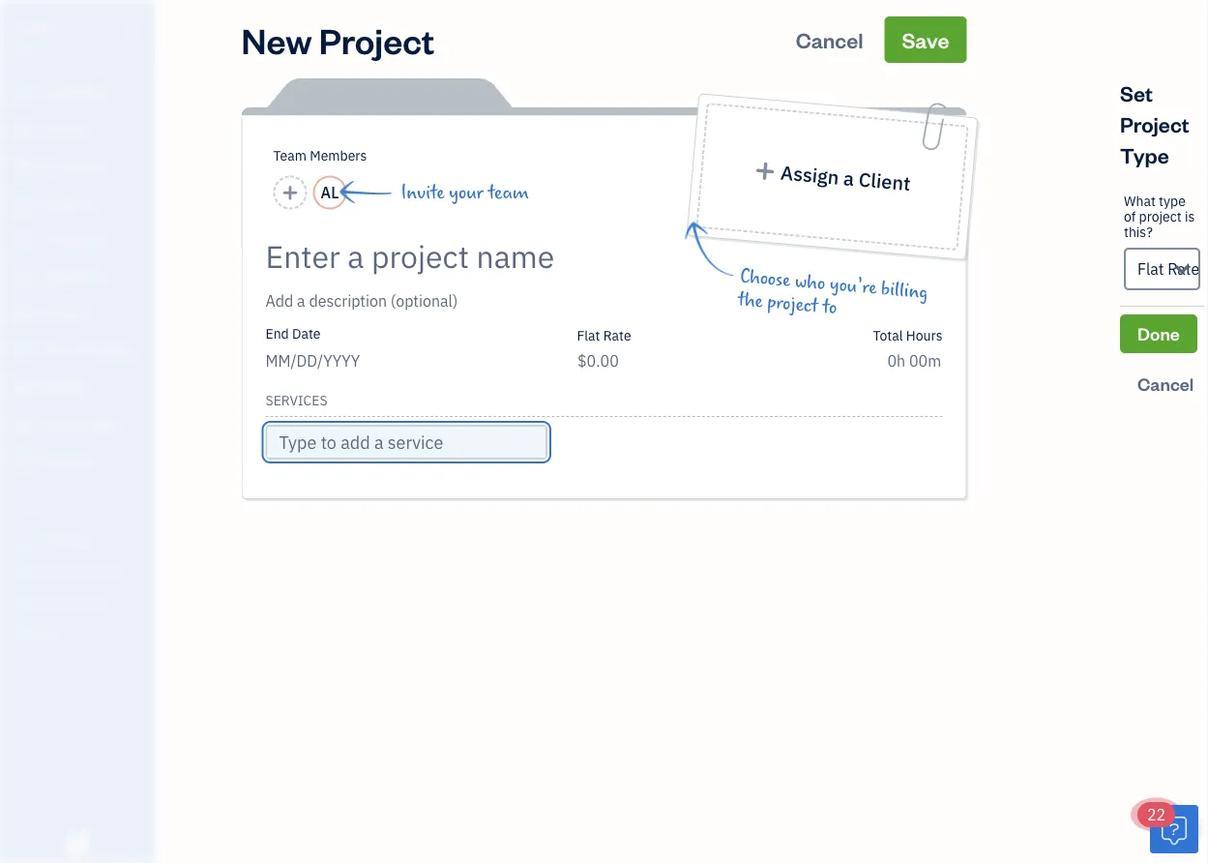 Task type: vqa. For each thing, say whether or not it's contained in the screenshot.
report icon
yes



Task type: locate. For each thing, give the bounding box(es) containing it.
type
[[1159, 192, 1186, 210]]

0 vertical spatial cancel button
[[779, 16, 881, 63]]

flat rate
[[577, 326, 631, 344]]

1 vertical spatial cancel button
[[1121, 365, 1209, 404]]

project
[[1140, 208, 1182, 225], [767, 292, 819, 317]]

set project type
[[1121, 79, 1190, 168]]

date
[[292, 325, 321, 343]]

team members
[[273, 147, 367, 165]]

this?
[[1124, 223, 1153, 241]]

payment image
[[13, 231, 36, 251]]

cancel button
[[779, 16, 881, 63], [1121, 365, 1209, 404]]

0 horizontal spatial project
[[767, 292, 819, 317]]

assign
[[780, 160, 841, 190]]

cancel button left the 'save' button
[[779, 16, 881, 63]]

1 horizontal spatial cancel
[[1138, 373, 1194, 395]]

22
[[1148, 805, 1166, 825]]

total hours
[[873, 326, 943, 344]]

new project
[[241, 16, 435, 62]]

save
[[902, 26, 950, 53]]

cancel for leftmost "cancel" button
[[796, 26, 864, 53]]

dashboard image
[[13, 84, 36, 104]]

cancel down done button
[[1138, 373, 1194, 395]]

timer image
[[13, 342, 36, 361]]

0 vertical spatial project
[[1140, 208, 1182, 225]]

add team member image
[[281, 181, 299, 204]]

team
[[273, 147, 307, 165]]

project image
[[13, 305, 36, 324]]

bank connections image
[[15, 594, 149, 610]]

main element
[[0, 0, 203, 863]]

to
[[822, 296, 838, 319]]

assign a client button
[[696, 103, 969, 251]]

0 horizontal spatial cancel
[[796, 26, 864, 53]]

1 vertical spatial cancel
[[1138, 373, 1194, 395]]

cancel
[[796, 26, 864, 53], [1138, 373, 1194, 395]]

what
[[1124, 192, 1156, 210]]

set
[[1121, 79, 1153, 106]]

1 horizontal spatial cancel button
[[1121, 365, 1209, 404]]

Type to add a service text field
[[268, 427, 546, 458]]

flat
[[577, 326, 600, 344]]

cancel left the save
[[796, 26, 864, 53]]

you're
[[829, 274, 878, 299]]

0 vertical spatial project
[[319, 16, 435, 62]]

new
[[241, 16, 312, 62]]

hours
[[907, 326, 943, 344]]

apps image
[[15, 501, 149, 517]]

Project Name text field
[[266, 237, 798, 276]]

billing
[[881, 278, 929, 304]]

settings image
[[15, 625, 149, 641]]

invite your team
[[401, 182, 529, 203]]

save button
[[885, 16, 967, 63]]

1 horizontal spatial project
[[1121, 110, 1190, 137]]

done button
[[1121, 314, 1198, 353]]

resource center badge image
[[1151, 805, 1199, 853]]

al
[[321, 182, 339, 203]]

the
[[737, 289, 764, 312]]

project
[[319, 16, 435, 62], [1121, 110, 1190, 137]]

0 horizontal spatial project
[[319, 16, 435, 62]]

cancel button down done button
[[1121, 365, 1209, 404]]

Hourly Budget text field
[[888, 351, 943, 371]]

0 horizontal spatial cancel button
[[779, 16, 881, 63]]

type
[[1121, 141, 1170, 168]]

project for new
[[319, 16, 435, 62]]

1 horizontal spatial project
[[1140, 208, 1182, 225]]

1 vertical spatial project
[[1121, 110, 1190, 137]]

team
[[488, 182, 529, 203]]

1 vertical spatial project
[[767, 292, 819, 317]]

assign a client
[[780, 160, 912, 196]]

rate
[[604, 326, 631, 344]]

team members image
[[15, 532, 149, 548]]

0 vertical spatial cancel
[[796, 26, 864, 53]]



Task type: describe. For each thing, give the bounding box(es) containing it.
choose
[[739, 266, 792, 292]]

client
[[858, 167, 912, 196]]

services
[[266, 391, 328, 409]]

chart image
[[13, 415, 36, 434]]

project inside choose who you're billing the project to
[[767, 292, 819, 317]]

money image
[[13, 378, 36, 398]]

Amount (USD) text field
[[577, 351, 620, 371]]

plus image
[[754, 160, 777, 181]]

who
[[794, 271, 827, 295]]

done
[[1138, 322, 1180, 345]]

cancel for rightmost "cancel" button
[[1138, 373, 1194, 395]]

project for set
[[1121, 110, 1190, 137]]

apple owner
[[15, 17, 57, 54]]

what type of project is this?
[[1124, 192, 1195, 241]]

Project Description text field
[[266, 289, 798, 313]]

project inside what type of project is this?
[[1140, 208, 1182, 225]]

what type of project is this? element
[[1121, 178, 1205, 307]]

your
[[449, 182, 484, 203]]

choose who you're billing the project to
[[737, 266, 929, 319]]

client image
[[13, 121, 36, 140]]

a
[[843, 165, 856, 191]]

end
[[266, 325, 289, 343]]

of
[[1124, 208, 1136, 225]]

freshbooks image
[[62, 832, 93, 855]]

Project Type field
[[1124, 248, 1201, 290]]

expense image
[[13, 268, 36, 287]]

apple
[[15, 17, 57, 37]]

total
[[873, 326, 903, 344]]

items and services image
[[15, 563, 149, 579]]

invite
[[401, 182, 445, 203]]

22 button
[[1138, 802, 1199, 853]]

end date
[[266, 325, 321, 343]]

members
[[310, 147, 367, 165]]

report image
[[13, 452, 36, 471]]

End date in  format text field
[[266, 351, 491, 371]]

owner
[[15, 39, 51, 54]]

invoice image
[[13, 195, 36, 214]]

is
[[1185, 208, 1195, 225]]

estimate image
[[13, 158, 36, 177]]



